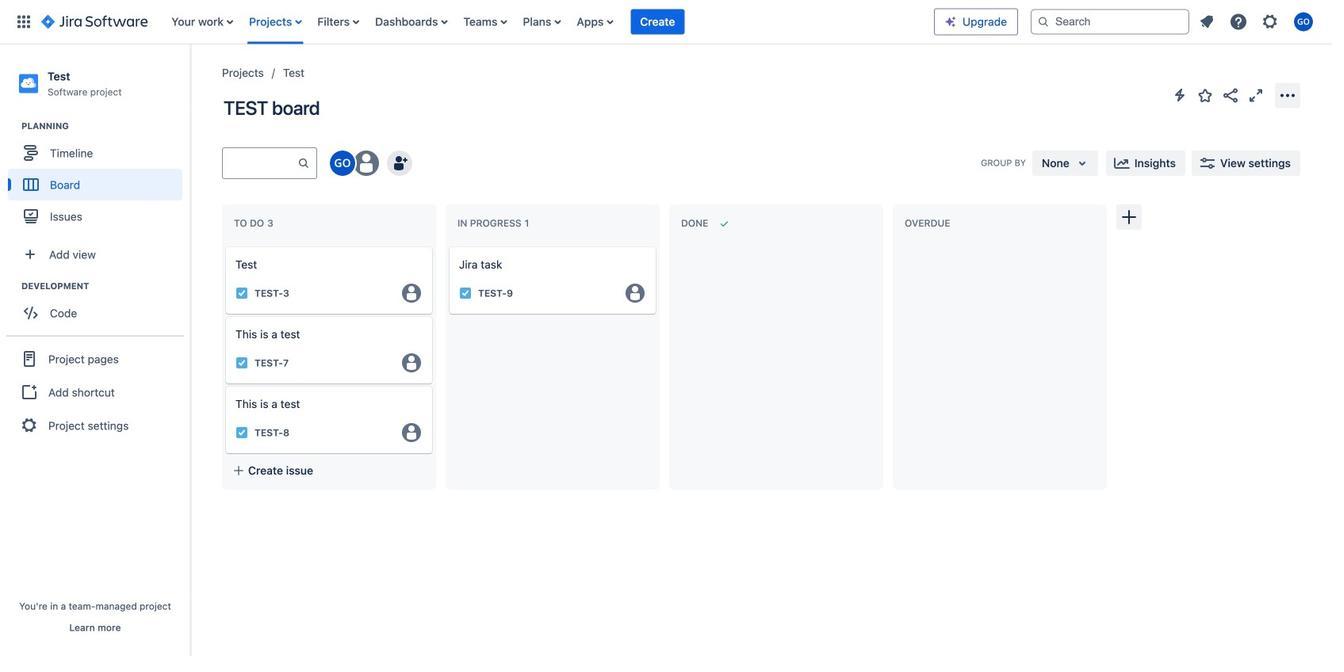 Task type: vqa. For each thing, say whether or not it's contained in the screenshot.
the top group
yes



Task type: locate. For each thing, give the bounding box(es) containing it.
1 horizontal spatial create issue image
[[439, 236, 458, 255]]

create issue image down to do element
[[215, 236, 234, 255]]

in progress element
[[458, 218, 533, 229]]

heading
[[21, 120, 190, 133], [21, 280, 190, 293]]

0 vertical spatial heading
[[21, 120, 190, 133]]

1 create issue image from the left
[[215, 236, 234, 255]]

0 horizontal spatial list
[[164, 0, 935, 44]]

2 vertical spatial group
[[6, 336, 184, 448]]

1 heading from the top
[[21, 120, 190, 133]]

0 vertical spatial group
[[8, 120, 190, 237]]

list
[[164, 0, 935, 44], [1193, 8, 1323, 36]]

settings image
[[1261, 12, 1281, 31]]

list item
[[631, 0, 685, 44]]

2 create issue image from the left
[[439, 236, 458, 255]]

group for development image
[[8, 280, 190, 334]]

jira software image
[[41, 12, 148, 31], [41, 12, 148, 31]]

1 horizontal spatial list
[[1193, 8, 1323, 36]]

sidebar element
[[0, 44, 190, 657]]

create issue image for to do element
[[215, 236, 234, 255]]

None search field
[[1031, 9, 1190, 35]]

planning image
[[2, 117, 21, 136]]

your profile and settings image
[[1295, 12, 1314, 31]]

task image
[[236, 287, 248, 300], [459, 287, 472, 300], [236, 357, 248, 370], [236, 427, 248, 440]]

create issue image down in progress element
[[439, 236, 458, 255]]

notifications image
[[1198, 12, 1217, 31]]

0 horizontal spatial create issue image
[[215, 236, 234, 255]]

enter full screen image
[[1247, 86, 1266, 105]]

banner
[[0, 0, 1333, 44]]

star test board image
[[1196, 86, 1215, 105]]

help image
[[1230, 12, 1249, 31]]

1 vertical spatial heading
[[21, 280, 190, 293]]

2 heading from the top
[[21, 280, 190, 293]]

appswitcher icon image
[[14, 12, 33, 31]]

group
[[8, 120, 190, 237], [8, 280, 190, 334], [6, 336, 184, 448]]

more actions image
[[1279, 86, 1298, 105]]

1 vertical spatial group
[[8, 280, 190, 334]]

heading for group for planning image
[[21, 120, 190, 133]]

group for planning image
[[8, 120, 190, 237]]

automations menu button icon image
[[1171, 86, 1190, 105]]

create issue image
[[215, 236, 234, 255], [439, 236, 458, 255]]

primary element
[[10, 0, 935, 44]]

to do element
[[234, 218, 277, 229]]



Task type: describe. For each thing, give the bounding box(es) containing it.
create issue image for in progress element
[[439, 236, 458, 255]]

sidebar navigation image
[[173, 63, 208, 95]]

development image
[[2, 277, 21, 296]]

heading for development image group
[[21, 280, 190, 293]]

search image
[[1038, 15, 1050, 28]]

add people image
[[390, 154, 409, 173]]

Search field
[[1031, 9, 1190, 35]]

view settings image
[[1199, 154, 1218, 173]]

create column image
[[1120, 208, 1139, 227]]

Search this board text field
[[223, 149, 298, 178]]



